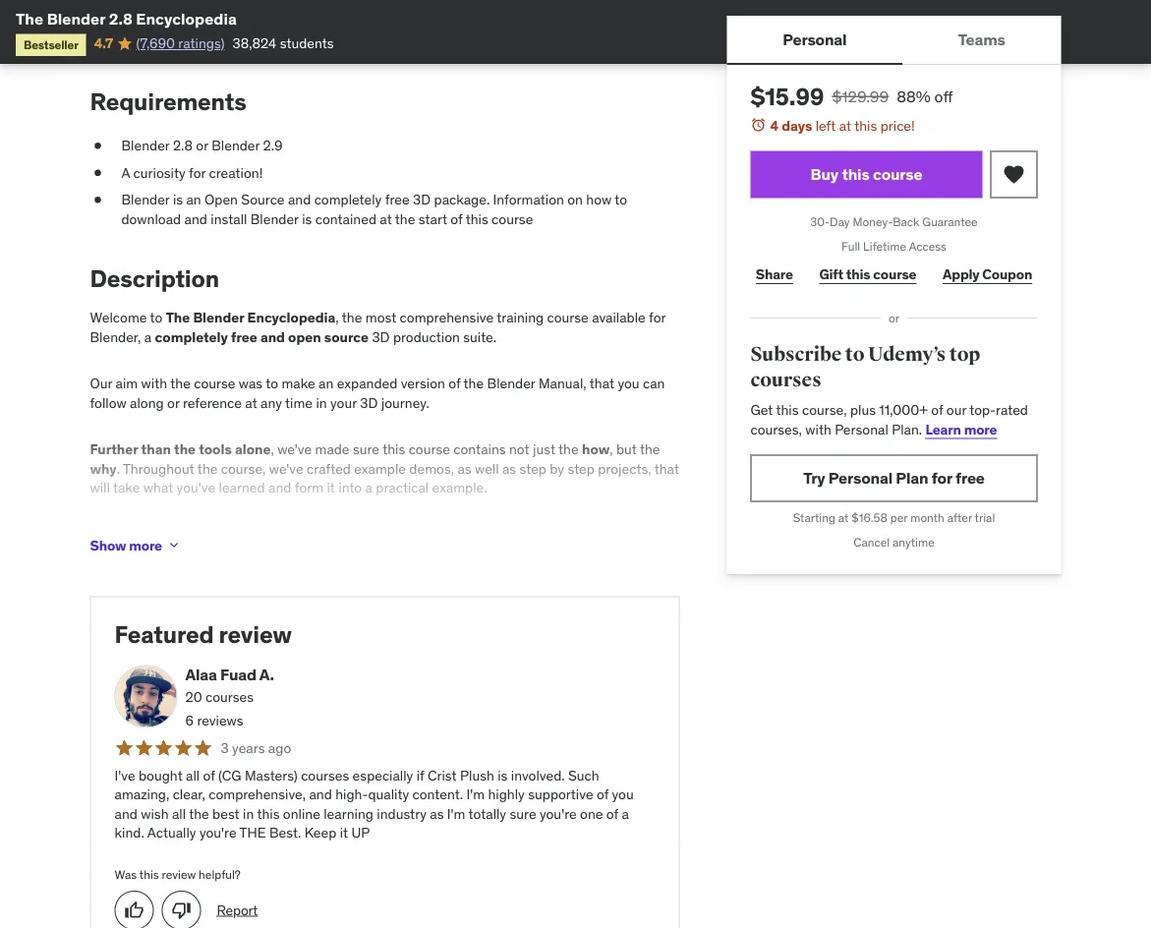 Task type: describe. For each thing, give the bounding box(es) containing it.
sure inside i've bought all of (cg masters) courses especially if crist plush is involved. such amazing, clear, comprehensive, and high-quality content. i'm highly supportive of you and wish all the best in this online learning industry as i'm totally sure you're one of a kind. actually you're the best. keep it up
[[510, 805, 536, 822]]

production
[[393, 328, 460, 346]]

quality
[[368, 785, 409, 803]]

, inside , the most comprehensive training course available for blender, a
[[336, 309, 339, 327]]

best.
[[269, 824, 301, 842]]

well
[[475, 459, 499, 477]]

was this review helpful?
[[115, 867, 241, 882]]

alaa fuad almosa image
[[115, 665, 177, 728]]

comprehensive
[[400, 309, 494, 327]]

course inside further than the tools alone , we've made sure this course contains not just the how , but the why
[[409, 440, 450, 458]]

xsmall image
[[90, 136, 106, 155]]

comprehensive,
[[209, 785, 306, 803]]

1 vertical spatial review
[[162, 867, 196, 882]]

i've bought all of (cg masters) courses especially if crist plush is involved. such amazing, clear, comprehensive, and high-quality content. i'm highly supportive of you and wish all the best in this online learning industry as i'm totally sure you're one of a kind. actually you're the best. keep it up
[[115, 766, 634, 842]]

days
[[782, 117, 812, 134]]

in down other
[[631, 544, 642, 562]]

you for so
[[337, 544, 359, 562]]

plan
[[896, 468, 929, 488]]

30-
[[810, 214, 830, 230]]

the up includes on the left bottom
[[182, 525, 202, 543]]

0 horizontal spatial is
[[173, 191, 183, 209]]

1 horizontal spatial open
[[288, 328, 321, 346]]

try personal plan for free
[[803, 468, 985, 488]]

students
[[280, 34, 334, 52]]

amazing,
[[115, 785, 169, 803]]

plan.
[[892, 420, 922, 438]]

this right was
[[139, 867, 159, 882]]

anytime
[[893, 535, 935, 550]]

especially
[[353, 766, 413, 784]]

the right the but
[[640, 440, 660, 458]]

and up 'kind.'
[[115, 805, 138, 822]]

2 files from the left
[[602, 544, 628, 562]]

welcome to the blender encyclopedia
[[90, 309, 336, 327]]

contained
[[315, 210, 377, 228]]

full
[[842, 239, 860, 254]]

than
[[141, 440, 171, 458]]

completely inside the blender is an open source and completely free 3d package. information on how to download and install blender is contained at the start of this course
[[314, 191, 382, 209]]

with inside our aim with the course was to make an expanded version of the blender manual, that you can follow along or reference at any time in your 3d journey.
[[141, 375, 167, 392]]

wishlist image
[[1002, 163, 1026, 186]]

of inside the blender is an open source and completely free 3d package. information on how to download and install blender is contained at the start of this course
[[451, 210, 463, 228]]

more for learn more
[[964, 420, 997, 438]]

how inside the blender is an open source and completely free 3d package. information on how to download and install blender is contained at the start of this course
[[586, 191, 612, 209]]

textures
[[560, 525, 610, 543]]

reference
[[183, 394, 242, 411]]

buy this course
[[811, 164, 923, 184]]

buy this course button
[[751, 151, 983, 198]]

38,824
[[232, 34, 277, 52]]

show more
[[90, 536, 162, 554]]

1 horizontal spatial or
[[196, 137, 208, 154]]

years
[[232, 739, 265, 757]]

masters)
[[245, 766, 298, 784]]

1 step from the left
[[520, 459, 547, 477]]

can up details, at the bottom left of page
[[457, 544, 479, 562]]

blender up curiosity on the top of page
[[121, 137, 170, 154]]

subscribe to udemy's top courses
[[751, 343, 980, 392]]

1 files from the left
[[291, 544, 316, 562]]

tools
[[199, 440, 232, 458]]

you inside used in the lectures, complete with models, textures and other resources. this includes starting files so you can join in! you can use these resource files in your own projects as well. just open them up to see their license details, if any.
[[431, 544, 454, 562]]

example.
[[432, 479, 487, 496]]

xsmall image for a
[[90, 163, 106, 183]]

see
[[351, 564, 373, 581]]

learn more
[[926, 420, 997, 438]]

the inside the blender is an open source and completely free 3d package. information on how to download and install blender is contained at the start of this course
[[395, 210, 415, 228]]

an inside our aim with the course was to make an expanded version of the blender manual, that you can follow along or reference at any time in your 3d journey.
[[319, 375, 334, 392]]

our aim with the course was to make an expanded version of the blender manual, that you can follow along or reference at any time in your 3d journey.
[[90, 375, 665, 411]]

1 vertical spatial the
[[166, 309, 190, 327]]

aim
[[116, 375, 138, 392]]

them
[[281, 564, 313, 581]]

this inside i've bought all of (cg masters) courses especially if crist plush is involved. such amazing, clear, comprehensive, and high-quality content. i'm highly supportive of you and wish all the best in this online learning industry as i'm totally sure you're one of a kind. actually you're the best. keep it up
[[257, 805, 280, 822]]

journey.
[[381, 394, 429, 411]]

details,
[[454, 564, 498, 581]]

expanded
[[337, 375, 397, 392]]

11,000+
[[879, 401, 928, 419]]

course inside button
[[873, 164, 923, 184]]

course down lifetime on the top right of the page
[[873, 265, 917, 283]]

1 vertical spatial all
[[186, 766, 200, 784]]

0 vertical spatial all
[[165, 525, 179, 543]]

it inside i've bought all of (cg masters) courses especially if crist plush is involved. such amazing, clear, comprehensive, and high-quality content. i'm highly supportive of you and wish all the best in this online learning industry as i'm totally sure you're one of a kind. actually you're the best. keep it up
[[340, 824, 348, 842]]

88%
[[897, 86, 931, 106]]

after
[[948, 510, 972, 525]]

plus
[[850, 401, 876, 419]]

0 horizontal spatial you're
[[199, 824, 237, 842]]

to inside used in the lectures, complete with models, textures and other resources. this includes starting files so you can join in! you can use these resource files in your own projects as well. just open them up to see their license details, if any.
[[335, 564, 348, 581]]

blender up download on the left
[[121, 191, 170, 209]]

and inside used in the lectures, complete with models, textures and other resources. this includes starting files so you can join in! you can use these resource files in your own projects as well. just open them up to see their license details, if any.
[[613, 525, 636, 543]]

crist
[[428, 766, 457, 784]]

this inside the blender is an open source and completely free 3d package. information on how to download and install blender is contained at the start of this course
[[466, 210, 488, 228]]

this inside button
[[842, 164, 870, 184]]

courses for subscribe
[[751, 368, 822, 392]]

1 horizontal spatial i'm
[[466, 785, 485, 803]]

course inside our aim with the course was to make an expanded version of the blender manual, that you can follow along or reference at any time in your 3d journey.
[[194, 375, 235, 392]]

$16.58
[[852, 510, 888, 525]]

follow
[[90, 394, 127, 411]]

to inside the blender is an open source and completely free 3d package. information on how to download and install blender is contained at the start of this course
[[615, 191, 627, 209]]

helpful?
[[199, 867, 241, 882]]

course inside , the most comprehensive training course available for blender, a
[[547, 309, 589, 327]]

1 vertical spatial or
[[889, 310, 900, 326]]

0 horizontal spatial completely
[[155, 328, 228, 346]]

course inside the blender is an open source and completely free 3d package. information on how to download and install blender is contained at the start of this course
[[492, 210, 533, 228]]

course, inside the . throughout the course, we've crafted example demos, as well as step by step projects, that will take what you've learned and form it into a practical example.
[[221, 459, 266, 477]]

38,824 students
[[232, 34, 334, 52]]

more for show more
[[129, 536, 162, 554]]

into
[[338, 479, 362, 496]]

requirements
[[90, 87, 246, 117]]

a inside , the most comprehensive training course available for blender, a
[[144, 328, 152, 346]]

4 days left at this price!
[[770, 117, 915, 134]]

$129.99
[[832, 86, 889, 106]]

per
[[891, 510, 908, 525]]

with inside get this course, plus 11,000+ of our top-rated courses, with personal plan.
[[805, 420, 832, 438]]

reviews
[[197, 712, 243, 729]]

this inside get this course, plus 11,000+ of our top-rated courses, with personal plan.
[[776, 401, 799, 419]]

and inside the . throughout the course, we've crafted example demos, as well as step by step projects, that will take what you've learned and form it into a practical example.
[[268, 479, 291, 496]]

this down $129.99
[[855, 117, 877, 134]]

includes
[[185, 544, 237, 562]]

and down open
[[184, 210, 207, 228]]

license
[[408, 564, 451, 581]]

buy
[[811, 164, 839, 184]]

these
[[507, 544, 542, 562]]

learn more link
[[926, 420, 997, 438]]

2 vertical spatial for
[[932, 468, 952, 488]]

suite.
[[463, 328, 497, 346]]

the up by
[[558, 440, 579, 458]]

blender down source
[[250, 210, 299, 228]]

how inside further than the tools alone , we've made sure this course contains not just the how , but the why
[[582, 440, 610, 458]]

the inside i've bought all of (cg masters) courses especially if crist plush is involved. such amazing, clear, comprehensive, and high-quality content. i'm highly supportive of you and wish all the best in this online learning industry as i'm totally sure you're one of a kind. actually you're the best. keep it up
[[189, 805, 209, 822]]

in inside i've bought all of (cg masters) courses especially if crist plush is involved. such amazing, clear, comprehensive, and high-quality content. i'm highly supportive of you and wish all the best in this online learning industry as i'm totally sure you're one of a kind. actually you're the best. keep it up
[[243, 805, 254, 822]]

take
[[113, 479, 140, 496]]

get
[[751, 401, 773, 419]]

udemy's
[[868, 343, 946, 367]]

clear,
[[173, 785, 205, 803]]

and right source
[[288, 191, 311, 209]]

to inside our aim with the course was to make an expanded version of the blender manual, that you can follow along or reference at any time in your 3d journey.
[[266, 375, 278, 392]]

of left (cg at bottom
[[203, 766, 215, 784]]

blender inside our aim with the course was to make an expanded version of the blender manual, that you can follow along or reference at any time in your 3d journey.
[[487, 375, 535, 392]]

your inside our aim with the course was to make an expanded version of the blender manual, that you can follow along or reference at any time in your 3d journey.
[[330, 394, 357, 411]]

join
[[388, 544, 410, 562]]

just
[[220, 564, 244, 581]]

open inside used in the lectures, complete with models, textures and other resources. this includes starting files so you can join in! you can use these resource files in your own projects as well. just open them up to see their license details, if any.
[[247, 564, 278, 581]]

is inside i've bought all of (cg masters) courses especially if crist plush is involved. such amazing, clear, comprehensive, and high-quality content. i'm highly supportive of you and wish all the best in this online learning industry as i'm totally sure you're one of a kind. actually you're the best. keep it up
[[498, 766, 508, 784]]

in inside our aim with the course was to make an expanded version of the blender manual, that you can follow along or reference at any time in your 3d journey.
[[316, 394, 327, 411]]

this inside further than the tools alone , we've made sure this course contains not just the how , but the why
[[383, 440, 405, 458]]

small image
[[115, 20, 134, 40]]

alaa
[[185, 664, 217, 684]]

the inside used in the lectures, complete with models, textures and other resources. this includes starting files so you can join in! you can use these resource files in your own projects as well. just open them up to see their license details, if any.
[[338, 525, 358, 543]]

courses inside i've bought all of (cg masters) courses especially if crist plush is involved. such amazing, clear, comprehensive, and high-quality content. i'm highly supportive of you and wish all the best in this online learning industry as i'm totally sure you're one of a kind. actually you're the best. keep it up
[[301, 766, 349, 784]]

further than the tools alone , we've made sure this course contains not just the how , but the why
[[90, 440, 660, 477]]

ratings)
[[178, 34, 225, 52]]

courses for alaa
[[206, 688, 254, 706]]

the right 'than'
[[174, 440, 196, 458]]

4
[[770, 117, 779, 134]]

lifetime
[[863, 239, 907, 254]]

by
[[550, 459, 564, 477]]

1 vertical spatial is
[[302, 210, 312, 228]]

you inside i've bought all of (cg masters) courses especially if crist plush is involved. such amazing, clear, comprehensive, and high-quality content. i'm highly supportive of you and wish all the best in this online learning industry as i'm totally sure you're one of a kind. actually you're the best. keep it up
[[612, 785, 634, 803]]

information
[[493, 191, 564, 209]]

gift
[[819, 265, 843, 283]]

0 vertical spatial you
[[90, 525, 113, 543]]

3
[[221, 739, 229, 757]]

i've
[[115, 766, 135, 784]]

1 horizontal spatial 2.8
[[173, 137, 193, 154]]

why
[[90, 459, 117, 477]]



Task type: locate. For each thing, give the bounding box(es) containing it.
that for projects,
[[654, 459, 679, 477]]

you right the so
[[337, 544, 359, 562]]

or inside our aim with the course was to make an expanded version of the blender manual, that you can follow along or reference at any time in your 3d journey.
[[167, 394, 179, 411]]

course right training
[[547, 309, 589, 327]]

1 vertical spatial free
[[231, 328, 257, 346]]

the down suite.
[[464, 375, 484, 392]]

1 vertical spatial encyclopedia
[[247, 309, 336, 327]]

if inside i've bought all of (cg masters) courses especially if crist plush is involved. such amazing, clear, comprehensive, and high-quality content. i'm highly supportive of you and wish all the best in this online learning industry as i'm totally sure you're one of a kind. actually you're the best. keep it up
[[417, 766, 424, 784]]

this down comprehensive,
[[257, 805, 280, 822]]

0 horizontal spatial more
[[129, 536, 162, 554]]

the inside the . throughout the course, we've crafted example demos, as well as step by step projects, that will take what you've learned and form it into a practical example.
[[197, 459, 218, 477]]

0 vertical spatial we've
[[277, 440, 312, 458]]

0 vertical spatial 3d
[[413, 191, 431, 209]]

courses inside alaa fuad a. 20 courses 6 reviews
[[206, 688, 254, 706]]

6
[[185, 712, 194, 729]]

0 horizontal spatial 2.8
[[109, 8, 133, 29]]

that inside the . throughout the course, we've crafted example demos, as well as step by step projects, that will take what you've learned and form it into a practical example.
[[654, 459, 679, 477]]

and left form on the bottom of page
[[268, 479, 291, 496]]

the inside , the most comprehensive training course available for blender, a
[[342, 309, 362, 327]]

to right on
[[615, 191, 627, 209]]

with right "courses,"
[[805, 420, 832, 438]]

0 vertical spatial you
[[618, 375, 640, 392]]

3d inside the blender is an open source and completely free 3d package. information on how to download and install blender is contained at the start of this course
[[413, 191, 431, 209]]

2 vertical spatial all
[[172, 805, 186, 822]]

you up resources.
[[90, 525, 113, 543]]

course, inside get this course, plus 11,000+ of our top-rated courses, with personal plan.
[[802, 401, 847, 419]]

2 vertical spatial with
[[479, 525, 505, 543]]

a right blender,
[[144, 328, 152, 346]]

as down not
[[502, 459, 516, 477]]

can up resources.
[[116, 525, 138, 543]]

if inside used in the lectures, complete with models, textures and other resources. this includes starting files so you can join in! you can use these resource files in your own projects as well. just open them up to see their license details, if any.
[[502, 564, 510, 581]]

0 vertical spatial that
[[590, 375, 614, 392]]

it inside the . throughout the course, we've crafted example demos, as well as step by step projects, that will take what you've learned and form it into a practical example.
[[327, 479, 335, 496]]

1 vertical spatial completely
[[155, 328, 228, 346]]

personal down plus
[[835, 420, 889, 438]]

0 horizontal spatial your
[[330, 394, 357, 411]]

1 vertical spatial how
[[582, 440, 610, 458]]

for down the blender 2.8 or blender 2.9
[[189, 164, 206, 181]]

and up online
[[309, 785, 332, 803]]

to right the up
[[335, 564, 348, 581]]

and up "was"
[[260, 328, 285, 346]]

review up mark as unhelpful icon
[[162, 867, 196, 882]]

1 horizontal spatial is
[[302, 210, 312, 228]]

as down "content."
[[430, 805, 444, 822]]

4.7
[[94, 34, 113, 52]]

xsmall image
[[90, 163, 106, 183], [90, 190, 106, 210], [166, 537, 182, 553]]

personal inside get this course, plus 11,000+ of our top-rated courses, with personal plan.
[[835, 420, 889, 438]]

0 vertical spatial how
[[586, 191, 612, 209]]

at right contained
[[380, 210, 392, 228]]

or up a curiosity for creation!
[[196, 137, 208, 154]]

as up example.
[[458, 459, 472, 477]]

courses
[[751, 368, 822, 392], [206, 688, 254, 706], [301, 766, 349, 784]]

personal up $15.99
[[783, 29, 847, 49]]

creation!
[[209, 164, 263, 181]]

of right one
[[606, 805, 618, 822]]

in up the so
[[324, 525, 335, 543]]

step right by
[[568, 459, 595, 477]]

how right on
[[586, 191, 612, 209]]

1 horizontal spatial with
[[479, 525, 505, 543]]

0 vertical spatial completely
[[314, 191, 382, 209]]

0 vertical spatial open
[[288, 328, 321, 346]]

2 vertical spatial personal
[[829, 468, 893, 488]]

1 horizontal spatial it
[[340, 824, 348, 842]]

1 horizontal spatial an
[[319, 375, 334, 392]]

with inside used in the lectures, complete with models, textures and other resources. this includes starting files so you can join in! you can use these resource files in your own projects as well. just open them up to see their license details, if any.
[[479, 525, 505, 543]]

0 vertical spatial review
[[219, 620, 292, 650]]

resources.
[[90, 544, 154, 562]]

example
[[354, 459, 406, 477]]

source
[[241, 191, 285, 209]]

2 vertical spatial is
[[498, 766, 508, 784]]

1 vertical spatial your
[[645, 544, 672, 562]]

tab list
[[727, 16, 1061, 65]]

download
[[121, 210, 181, 228]]

this up "courses,"
[[776, 401, 799, 419]]

personal
[[783, 29, 847, 49], [835, 420, 889, 438], [829, 468, 893, 488]]

1 vertical spatial course,
[[221, 459, 266, 477]]

best
[[212, 805, 240, 822]]

0 horizontal spatial open
[[247, 564, 278, 581]]

more
[[964, 420, 997, 438], [129, 536, 162, 554]]

1 horizontal spatial for
[[649, 309, 666, 327]]

we've
[[277, 440, 312, 458], [269, 459, 304, 477]]

one
[[580, 805, 603, 822]]

a right into
[[365, 479, 373, 496]]

0 vertical spatial xsmall image
[[90, 163, 106, 183]]

an right the make
[[319, 375, 334, 392]]

0 horizontal spatial or
[[167, 394, 179, 411]]

3d down most
[[372, 328, 390, 346]]

20
[[185, 688, 202, 706]]

up
[[351, 824, 370, 842]]

make
[[282, 375, 315, 392]]

welcome
[[90, 309, 147, 327]]

0 horizontal spatial if
[[417, 766, 424, 784]]

all up actually
[[172, 805, 186, 822]]

can inside our aim with the course was to make an expanded version of the blender manual, that you can follow along or reference at any time in your 3d journey.
[[643, 375, 665, 392]]

completely free and open source 3d production suite.
[[155, 328, 497, 346]]

1 vertical spatial you're
[[199, 824, 237, 842]]

0 horizontal spatial a
[[144, 328, 152, 346]]

mark as helpful image
[[124, 901, 144, 920]]

2 horizontal spatial or
[[889, 310, 900, 326]]

0 horizontal spatial encyclopedia
[[136, 8, 237, 29]]

to inside the subscribe to udemy's top courses
[[845, 343, 865, 367]]

cancel
[[854, 535, 890, 550]]

your down expanded
[[330, 394, 357, 411]]

1 vertical spatial 2.8
[[173, 137, 193, 154]]

it left up
[[340, 824, 348, 842]]

course up reference
[[194, 375, 235, 392]]

. throughout the course, we've crafted example demos, as well as step by step projects, that will take what you've learned and form it into a practical example.
[[90, 459, 679, 496]]

contains
[[454, 440, 506, 458]]

you inside used in the lectures, complete with models, textures and other resources. this includes starting files so you can join in! you can use these resource files in your own projects as well. just open them up to see their license details, if any.
[[337, 544, 359, 562]]

0 vertical spatial it
[[327, 479, 335, 496]]

.
[[117, 459, 120, 477]]

2 horizontal spatial ,
[[610, 440, 613, 458]]

as
[[458, 459, 472, 477], [502, 459, 516, 477], [172, 564, 186, 581], [430, 805, 444, 822]]

1 horizontal spatial if
[[502, 564, 510, 581]]

3d inside our aim with the course was to make an expanded version of the blender manual, that you can follow along or reference at any time in your 3d journey.
[[360, 394, 378, 411]]

1 horizontal spatial ,
[[336, 309, 339, 327]]

this right buy
[[842, 164, 870, 184]]

the left lectures,
[[338, 525, 358, 543]]

free left package.
[[385, 191, 410, 209]]

1 vertical spatial you
[[431, 544, 454, 562]]

that inside our aim with the course was to make an expanded version of the blender manual, that you can follow along or reference at any time in your 3d journey.
[[590, 375, 614, 392]]

open
[[288, 328, 321, 346], [247, 564, 278, 581]]

, up source
[[336, 309, 339, 327]]

0 horizontal spatial ,
[[271, 440, 274, 458]]

courses inside the subscribe to udemy's top courses
[[751, 368, 822, 392]]

in up the
[[243, 805, 254, 822]]

a inside the . throughout the course, we've crafted example demos, as well as step by step projects, that will take what you've learned and form it into a practical example.
[[365, 479, 373, 496]]

your
[[330, 394, 357, 411], [645, 544, 672, 562]]

your inside used in the lectures, complete with models, textures and other resources. this includes starting files so you can join in! you can use these resource files in your own projects as well. just open them up to see their license details, if any.
[[645, 544, 672, 562]]

1 vertical spatial xsmall image
[[90, 190, 106, 210]]

is left contained
[[302, 210, 312, 228]]

this right gift
[[846, 265, 871, 283]]

blender up "was"
[[193, 309, 244, 327]]

the down the tools
[[197, 459, 218, 477]]

0 vertical spatial your
[[330, 394, 357, 411]]

further
[[90, 440, 138, 458]]

as inside used in the lectures, complete with models, textures and other resources. this includes starting files so you can join in! you can use these resource files in your own projects as well. just open them up to see their license details, if any.
[[172, 564, 186, 581]]

encyclopedia
[[136, 8, 237, 29], [247, 309, 336, 327]]

1 horizontal spatial review
[[219, 620, 292, 650]]

to right welcome
[[150, 309, 163, 327]]

you inside our aim with the course was to make an expanded version of the blender manual, that you can follow along or reference at any time in your 3d journey.
[[618, 375, 640, 392]]

a inside i've bought all of (cg masters) courses especially if crist plush is involved. such amazing, clear, comprehensive, and high-quality content. i'm highly supportive of you and wish all the best in this online learning industry as i'm totally sure you're one of a kind. actually you're the best. keep it up
[[622, 805, 629, 822]]

left
[[816, 117, 836, 134]]

we've inside further than the tools alone , we've made sure this course contains not just the how , but the why
[[277, 440, 312, 458]]

an
[[186, 191, 201, 209], [319, 375, 334, 392]]

1 vertical spatial you
[[337, 544, 359, 562]]

to up any
[[266, 375, 278, 392]]

at left $16.58
[[838, 510, 849, 525]]

you right supportive
[[612, 785, 634, 803]]

this
[[157, 544, 182, 562]]

all up clear,
[[186, 766, 200, 784]]

what
[[143, 479, 173, 496]]

we've inside the . throughout the course, we've crafted example demos, as well as step by step projects, that will take what you've learned and form it into a practical example.
[[269, 459, 304, 477]]

available
[[592, 309, 646, 327]]

0 horizontal spatial that
[[590, 375, 614, 392]]

supportive
[[528, 785, 593, 803]]

of inside our aim with the course was to make an expanded version of the blender manual, that you can follow along or reference at any time in your 3d journey.
[[449, 375, 461, 392]]

complete
[[418, 525, 476, 543]]

crafted
[[307, 459, 351, 477]]

0 vertical spatial for
[[189, 164, 206, 181]]

our
[[90, 375, 112, 392]]

1 horizontal spatial completely
[[314, 191, 382, 209]]

courses down subscribe
[[751, 368, 822, 392]]

0 horizontal spatial with
[[141, 375, 167, 392]]

or up udemy's
[[889, 310, 900, 326]]

it left into
[[327, 479, 335, 496]]

you down complete
[[431, 544, 454, 562]]

0 vertical spatial is
[[173, 191, 183, 209]]

0 horizontal spatial i'm
[[447, 805, 466, 822]]

files down textures
[[602, 544, 628, 562]]

1 vertical spatial personal
[[835, 420, 889, 438]]

2 step from the left
[[568, 459, 595, 477]]

completely up contained
[[314, 191, 382, 209]]

we've up form on the bottom of page
[[269, 459, 304, 477]]

0 vertical spatial encyclopedia
[[136, 8, 237, 29]]

course, up learned
[[221, 459, 266, 477]]

personal up $16.58
[[829, 468, 893, 488]]

you for that
[[618, 375, 640, 392]]

get this course, plus 11,000+ of our top-rated courses, with personal plan.
[[751, 401, 1028, 438]]

is down a curiosity for creation!
[[173, 191, 183, 209]]

a
[[121, 164, 130, 181]]

that right manual,
[[590, 375, 614, 392]]

0 horizontal spatial it
[[327, 479, 335, 496]]

2 horizontal spatial a
[[622, 805, 629, 822]]

completely
[[314, 191, 382, 209], [155, 328, 228, 346]]

of left our
[[931, 401, 943, 419]]

learned
[[219, 479, 265, 496]]

0 vertical spatial a
[[144, 328, 152, 346]]

1 horizontal spatial you
[[431, 544, 454, 562]]

teams
[[958, 29, 1006, 49]]

tab list containing personal
[[727, 16, 1061, 65]]

1 vertical spatial an
[[319, 375, 334, 392]]

xsmall image for blender
[[90, 190, 106, 210]]

if left the any. at the bottom left of page
[[502, 564, 510, 581]]

courses up high-
[[301, 766, 349, 784]]

1 vertical spatial it
[[340, 824, 348, 842]]

with up along
[[141, 375, 167, 392]]

1 vertical spatial i'm
[[447, 805, 466, 822]]

how
[[586, 191, 612, 209], [582, 440, 610, 458]]

personal inside button
[[783, 29, 847, 49]]

day
[[830, 214, 850, 230]]

learn
[[926, 420, 961, 438]]

wish
[[141, 805, 169, 822]]

try personal plan for free link
[[751, 455, 1038, 502]]

guarantee
[[923, 214, 978, 230]]

sure up example at the left
[[353, 440, 380, 458]]

2 vertical spatial 3d
[[360, 394, 378, 411]]

for inside , the most comprehensive training course available for blender, a
[[649, 309, 666, 327]]

of right version
[[449, 375, 461, 392]]

2 vertical spatial or
[[167, 394, 179, 411]]

1 horizontal spatial you're
[[540, 805, 577, 822]]

how left the but
[[582, 440, 610, 458]]

for
[[189, 164, 206, 181], [649, 309, 666, 327], [932, 468, 952, 488]]

at inside the blender is an open source and completely free 3d package. information on how to download and install blender is contained at the start of this course
[[380, 210, 392, 228]]

1 horizontal spatial encyclopedia
[[247, 309, 336, 327]]

0 horizontal spatial course,
[[221, 459, 266, 477]]

course up demos,
[[409, 440, 450, 458]]

i'm down plush
[[466, 785, 485, 803]]

files down used
[[291, 544, 316, 562]]

alarm image
[[751, 117, 766, 133]]

gift this course
[[819, 265, 917, 283]]

package.
[[434, 191, 490, 209]]

at inside our aim with the course was to make an expanded version of the blender manual, that you can follow along or reference at any time in your 3d journey.
[[245, 394, 257, 411]]

1 horizontal spatial course,
[[802, 401, 847, 419]]

we've left made
[[277, 440, 312, 458]]

blender up bestseller
[[47, 8, 105, 29]]

practical
[[376, 479, 429, 496]]

1 vertical spatial we've
[[269, 459, 304, 477]]

review up the a.
[[219, 620, 292, 650]]

1 vertical spatial more
[[129, 536, 162, 554]]

show
[[90, 536, 126, 554]]

of up one
[[597, 785, 609, 803]]

this down package.
[[466, 210, 488, 228]]

i'm
[[466, 785, 485, 803], [447, 805, 466, 822]]

sure inside further than the tools alone , we've made sure this course contains not just the how , but the why
[[353, 440, 380, 458]]

price!
[[881, 117, 915, 134]]

1 vertical spatial with
[[805, 420, 832, 438]]

0 horizontal spatial for
[[189, 164, 206, 181]]

so
[[320, 544, 334, 562]]

3d down expanded
[[360, 394, 378, 411]]

the up bestseller
[[16, 8, 43, 29]]

as inside i've bought all of (cg masters) courses especially if crist plush is involved. such amazing, clear, comprehensive, and high-quality content. i'm highly supportive of you and wish all the best in this online learning industry as i'm totally sure you're one of a kind. actually you're the best. keep it up
[[430, 805, 444, 822]]

free inside the blender is an open source and completely free 3d package. information on how to download and install blender is contained at the start of this course
[[385, 191, 410, 209]]

learning
[[324, 805, 374, 822]]

course down the information
[[492, 210, 533, 228]]

the up reference
[[170, 375, 191, 392]]

mark as unhelpful image
[[172, 901, 191, 920]]

2 vertical spatial a
[[622, 805, 629, 822]]

2.8 up '4.7' in the top of the page
[[109, 8, 133, 29]]

the up source
[[342, 309, 362, 327]]

as down this
[[172, 564, 186, 581]]

1 vertical spatial courses
[[206, 688, 254, 706]]

starting at $16.58 per month after trial cancel anytime
[[793, 510, 995, 550]]

in right the time
[[316, 394, 327, 411]]

xsmall image inside show more button
[[166, 537, 182, 553]]

1 vertical spatial 3d
[[372, 328, 390, 346]]

1 horizontal spatial your
[[645, 544, 672, 562]]

to left udemy's
[[845, 343, 865, 367]]

2 horizontal spatial is
[[498, 766, 508, 784]]

it
[[327, 479, 335, 496], [340, 824, 348, 842]]

description
[[90, 263, 219, 293]]

ago
[[268, 739, 291, 757]]

of inside get this course, plus 11,000+ of our top-rated courses, with personal plan.
[[931, 401, 943, 419]]

high-
[[335, 785, 368, 803]]

course up back
[[873, 164, 923, 184]]

content.
[[412, 785, 463, 803]]

can up see
[[363, 544, 385, 562]]

can down available
[[643, 375, 665, 392]]

0 horizontal spatial courses
[[206, 688, 254, 706]]

other
[[640, 525, 672, 543]]

the
[[239, 824, 266, 842]]

just
[[533, 440, 555, 458]]

step down just
[[520, 459, 547, 477]]

1 vertical spatial a
[[365, 479, 373, 496]]

0 vertical spatial with
[[141, 375, 167, 392]]

with
[[141, 375, 167, 392], [805, 420, 832, 438], [479, 525, 505, 543]]

blender up creation!
[[212, 137, 260, 154]]

that for manual,
[[590, 375, 614, 392]]

an inside the blender is an open source and completely free 3d package. information on how to download and install blender is contained at the start of this course
[[186, 191, 201, 209]]

time
[[285, 394, 313, 411]]

0 horizontal spatial the
[[16, 8, 43, 29]]

apply coupon
[[943, 265, 1032, 283]]

at
[[839, 117, 852, 134], [380, 210, 392, 228], [245, 394, 257, 411], [838, 510, 849, 525]]

open left source
[[288, 328, 321, 346]]

sure down highly
[[510, 805, 536, 822]]

0 vertical spatial the
[[16, 8, 43, 29]]

1 horizontal spatial that
[[654, 459, 679, 477]]

blender is an open source and completely free 3d package. information on how to download and install blender is contained at the start of this course
[[121, 191, 627, 228]]

0 vertical spatial personal
[[783, 29, 847, 49]]

1 horizontal spatial sure
[[510, 805, 536, 822]]

0 vertical spatial free
[[385, 191, 410, 209]]

, left the but
[[610, 440, 613, 458]]

at inside starting at $16.58 per month after trial cancel anytime
[[838, 510, 849, 525]]

more inside button
[[129, 536, 162, 554]]

personal button
[[727, 16, 903, 63]]

manual,
[[539, 375, 587, 392]]

0 vertical spatial an
[[186, 191, 201, 209]]

rated
[[996, 401, 1028, 419]]

courses,
[[751, 420, 802, 438]]

of
[[451, 210, 463, 228], [449, 375, 461, 392], [931, 401, 943, 419], [203, 766, 215, 784], [597, 785, 609, 803], [606, 805, 618, 822]]

1 vertical spatial if
[[417, 766, 424, 784]]

0 horizontal spatial an
[[186, 191, 201, 209]]

0 vertical spatial you're
[[540, 805, 577, 822]]

projects,
[[598, 459, 651, 477]]

2 horizontal spatial free
[[956, 468, 985, 488]]

2.9
[[263, 137, 283, 154]]

0 horizontal spatial you
[[90, 525, 113, 543]]

1 horizontal spatial files
[[602, 544, 628, 562]]

at right left
[[839, 117, 852, 134]]

2 horizontal spatial with
[[805, 420, 832, 438]]

that right projects,
[[654, 459, 679, 477]]



Task type: vqa. For each thing, say whether or not it's contained in the screenshot.
Marketing xsmall icon
no



